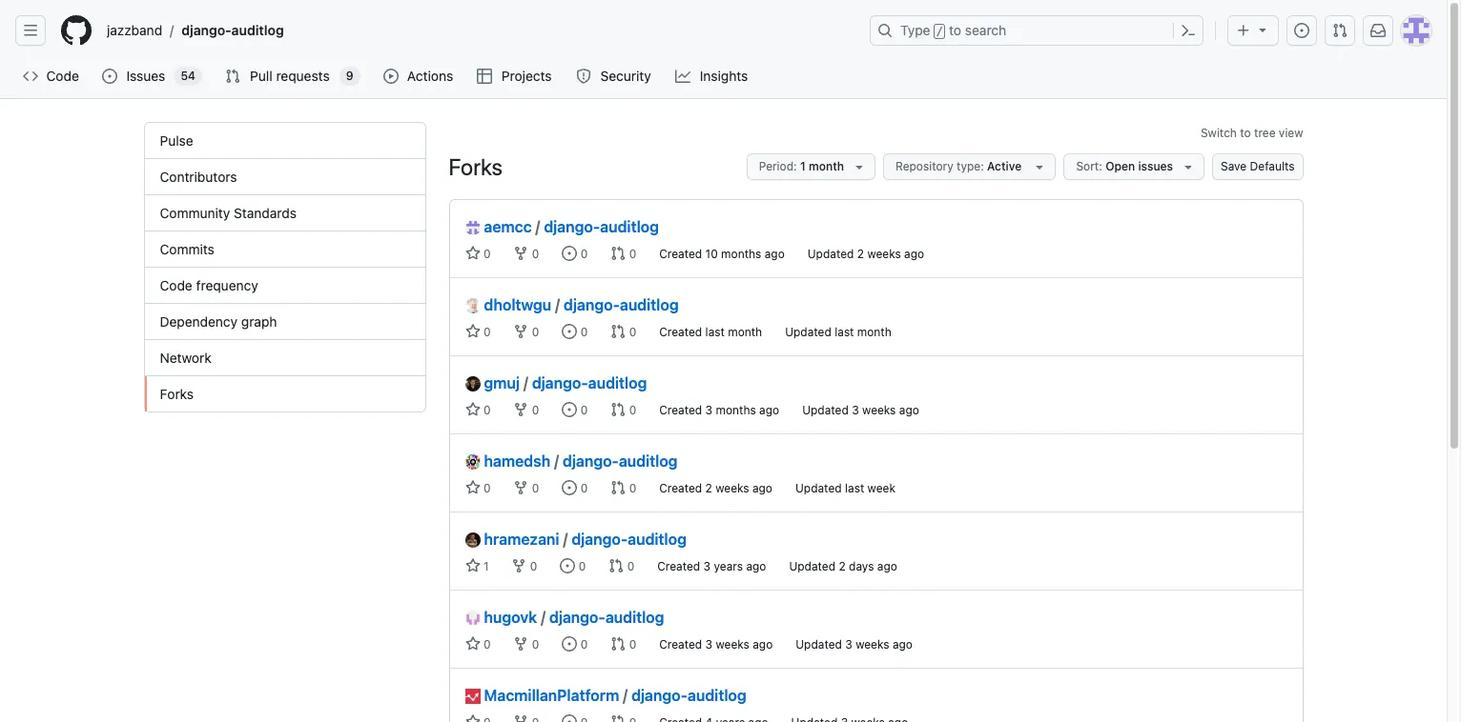 Task type: locate. For each thing, give the bounding box(es) containing it.
network link
[[144, 340, 425, 377]]

hramezani
[[484, 531, 559, 548]]

2 up updated last month
[[857, 247, 864, 261]]

1 vertical spatial code
[[160, 278, 192, 294]]

star image down @dholtwgu image
[[465, 324, 480, 340]]

star image for macmillanplatform
[[465, 715, 480, 723]]

4 repo forked image from the top
[[514, 715, 529, 723]]

play image
[[383, 69, 398, 84]]

repo forked image for hugovk
[[514, 637, 529, 652]]

code frequency
[[160, 278, 258, 294]]

dholtwgu link
[[465, 294, 551, 317]]

code right code 'icon'
[[46, 68, 79, 84]]

updated last month
[[785, 325, 892, 340]]

0 vertical spatial months
[[721, 247, 761, 261]]

period: 1 month
[[759, 159, 844, 174]]

2
[[857, 247, 864, 261], [705, 482, 712, 496], [839, 560, 846, 574]]

months right the 10
[[721, 247, 761, 261]]

homepage image
[[61, 15, 92, 46]]

2 vertical spatial git pull request image
[[611, 715, 626, 723]]

repo forked image down hamedsh
[[514, 481, 529, 496]]

git pull request image
[[225, 69, 240, 84], [611, 481, 626, 496], [611, 715, 626, 723]]

insights element
[[144, 122, 426, 413]]

code inside insights element
[[160, 278, 192, 294]]

django- for dholtwgu
[[564, 297, 620, 314]]

1 vertical spatial 2
[[705, 482, 712, 496]]

2 horizontal spatial month
[[857, 325, 892, 340]]

updated 3 weeks ago for gmuj
[[802, 403, 919, 418]]

git pull request image for aemcc
[[611, 246, 626, 261]]

1 star image from the top
[[465, 246, 480, 261]]

contributors
[[160, 169, 237, 185]]

projects
[[502, 68, 552, 84]]

/ for hramezani
[[563, 531, 568, 548]]

@macmillanplatform image
[[465, 690, 480, 705]]

django-
[[181, 22, 231, 38], [544, 218, 600, 236], [564, 297, 620, 314], [532, 375, 588, 392], [563, 453, 619, 470], [572, 531, 628, 548], [549, 609, 605, 627], [631, 688, 688, 705]]

0 link
[[465, 246, 491, 261], [514, 246, 539, 261], [562, 246, 588, 261], [611, 246, 636, 261], [465, 324, 491, 340], [514, 324, 539, 340], [562, 324, 588, 340], [611, 324, 636, 340], [465, 402, 491, 418], [514, 402, 539, 418], [562, 402, 588, 418], [611, 402, 636, 418], [465, 481, 491, 496], [514, 481, 539, 496], [562, 481, 588, 496], [611, 481, 636, 496], [512, 559, 537, 574], [560, 559, 586, 574], [609, 559, 635, 574], [465, 637, 491, 652], [514, 637, 539, 652], [562, 637, 588, 652], [611, 637, 636, 652]]

/
[[170, 22, 174, 39], [936, 25, 943, 38], [536, 218, 540, 236], [555, 297, 560, 314], [524, 375, 528, 392], [554, 453, 559, 470], [563, 531, 568, 548], [541, 609, 545, 627], [623, 688, 628, 705]]

1 horizontal spatial code
[[160, 278, 192, 294]]

issue opened image for macmillanplatform
[[562, 715, 577, 723]]

forks
[[449, 154, 503, 180], [160, 386, 194, 402]]

0 horizontal spatial to
[[949, 22, 961, 38]]

auditlog for hamedsh
[[619, 453, 678, 470]]

git pull request image for gmuj
[[611, 402, 626, 418]]

auditlog for gmuj
[[588, 375, 647, 392]]

django- down created 3 weeks ago
[[631, 688, 688, 705]]

last down the 10
[[705, 325, 725, 340]]

issue opened image
[[562, 402, 577, 418], [562, 481, 577, 496], [560, 559, 575, 574], [562, 637, 577, 652], [562, 715, 577, 723]]

django-auditlog link for gmuj
[[532, 375, 647, 392]]

django- right the gmuj
[[532, 375, 588, 392]]

0 vertical spatial repo forked image
[[514, 246, 529, 261]]

2 repo forked image from the top
[[514, 481, 529, 496]]

git pull request image for hramezani
[[609, 559, 624, 574]]

updated 2 weeks ago
[[808, 247, 924, 261]]

created up created 3 months ago
[[659, 325, 702, 340]]

to left tree
[[1240, 126, 1251, 140]]

repo forked image down 'hramezani'
[[512, 559, 527, 574]]

created down created 3 years ago at bottom
[[659, 638, 702, 652]]

auditlog for hramezani
[[628, 531, 687, 548]]

star image down @hramezani icon
[[465, 559, 480, 574]]

1 horizontal spatial triangle down image
[[1032, 159, 1048, 175]]

django-auditlog link
[[174, 15, 292, 46], [544, 218, 659, 236], [564, 297, 679, 314], [532, 375, 647, 392], [563, 453, 678, 470], [572, 531, 687, 548], [549, 609, 664, 627], [631, 688, 746, 705]]

last
[[705, 325, 725, 340], [835, 325, 854, 340], [845, 482, 864, 496]]

weeks for aemcc
[[867, 247, 901, 261]]

updated 3 weeks ago down days
[[796, 638, 913, 652]]

3 down the created last month
[[705, 403, 713, 418]]

3 star image from the top
[[465, 637, 480, 652]]

triangle down image right period: 1 month
[[852, 159, 867, 175]]

triangle down image right active
[[1032, 159, 1048, 175]]

created 3 months ago
[[659, 403, 779, 418]]

star image down @hugovk image
[[465, 637, 480, 652]]

gmuj link
[[465, 372, 520, 395]]

repo forked image down hugovk
[[514, 637, 529, 652]]

1 vertical spatial forks
[[160, 386, 194, 402]]

triangle down image right issues
[[1181, 159, 1196, 175]]

weeks down days
[[856, 638, 889, 652]]

0 horizontal spatial 1
[[480, 560, 489, 574]]

3 star image from the top
[[465, 559, 480, 574]]

git pull request image for dholtwgu
[[611, 324, 626, 340]]

@hugovk image
[[465, 611, 480, 627]]

1 horizontal spatial month
[[809, 159, 844, 174]]

list
[[99, 15, 858, 46]]

star image down @hamedsh icon
[[465, 481, 480, 496]]

hramezani link
[[465, 528, 559, 551]]

/ django-auditlog for dholtwgu
[[555, 297, 679, 314]]

/ for hugovk
[[541, 609, 545, 627]]

month right period:
[[809, 159, 844, 174]]

switch to tree view
[[1201, 126, 1303, 140]]

auditlog for hugovk
[[605, 609, 664, 627]]

auditlog
[[231, 22, 284, 38], [600, 218, 659, 236], [620, 297, 679, 314], [588, 375, 647, 392], [619, 453, 678, 470], [628, 531, 687, 548], [605, 609, 664, 627], [688, 688, 746, 705]]

1 vertical spatial months
[[716, 403, 756, 418]]

1 triangle down image from the left
[[852, 159, 867, 175]]

to
[[949, 22, 961, 38], [1240, 126, 1251, 140]]

0 horizontal spatial month
[[728, 325, 762, 340]]

/ right the type
[[936, 25, 943, 38]]

created for gmuj
[[659, 403, 702, 418]]

save defaults
[[1221, 159, 1295, 174]]

django- right aemcc
[[544, 218, 600, 236]]

/ django-auditlog for aemcc
[[536, 218, 659, 236]]

2 vertical spatial repo forked image
[[512, 559, 527, 574]]

1 vertical spatial git pull request image
[[611, 481, 626, 496]]

last down updated 2 weeks ago
[[835, 325, 854, 340]]

0
[[480, 247, 491, 261], [529, 247, 539, 261], [577, 247, 588, 261], [626, 247, 636, 261], [480, 325, 491, 340], [529, 325, 539, 340], [577, 325, 588, 340], [626, 325, 636, 340], [480, 403, 491, 418], [529, 403, 539, 418], [577, 403, 588, 418], [626, 403, 636, 418], [480, 482, 491, 496], [529, 482, 539, 496], [577, 482, 588, 496], [626, 482, 636, 496], [527, 560, 537, 574], [575, 560, 586, 574], [624, 560, 635, 574], [480, 638, 491, 652], [529, 638, 539, 652], [577, 638, 588, 652], [626, 638, 636, 652]]

repository
[[896, 159, 953, 174]]

created 3 years ago
[[657, 560, 766, 574]]

month down updated 2 weeks ago
[[857, 325, 892, 340]]

repo forked image
[[514, 324, 529, 340], [514, 481, 529, 496], [514, 637, 529, 652], [514, 715, 529, 723]]

month down created 10 months ago
[[728, 325, 762, 340]]

2 vertical spatial 2
[[839, 560, 846, 574]]

updated for hamedsh
[[795, 482, 842, 496]]

2 up created 3 years ago at bottom
[[705, 482, 712, 496]]

weeks up years
[[716, 482, 749, 496]]

1 star image from the top
[[465, 324, 480, 340]]

1 horizontal spatial 2
[[839, 560, 846, 574]]

last for hamedsh
[[845, 482, 864, 496]]

/ right hamedsh
[[554, 453, 559, 470]]

django-auditlog link for hugovk
[[549, 609, 664, 627]]

period:
[[759, 159, 797, 174]]

0 vertical spatial forks
[[449, 154, 503, 180]]

2 horizontal spatial 2
[[857, 247, 864, 261]]

actions
[[407, 68, 453, 84]]

3 repo forked image from the top
[[514, 637, 529, 652]]

/ django-auditlog for hramezani
[[563, 531, 687, 548]]

git pull request image
[[1332, 23, 1348, 38], [611, 246, 626, 261], [611, 324, 626, 340], [611, 402, 626, 418], [609, 559, 624, 574], [611, 637, 626, 652]]

3 for hramezani
[[704, 560, 711, 574]]

star image down @gmuj image
[[465, 402, 480, 418]]

code
[[46, 68, 79, 84], [160, 278, 192, 294]]

weeks down years
[[716, 638, 749, 652]]

updated 3 weeks ago
[[802, 403, 919, 418], [796, 638, 913, 652]]

1 vertical spatial star image
[[465, 402, 480, 418]]

star image
[[465, 324, 480, 340], [465, 402, 480, 418], [465, 559, 480, 574]]

month for created last month
[[728, 325, 762, 340]]

2 left days
[[839, 560, 846, 574]]

star image for hugovk
[[465, 637, 480, 652]]

dependency
[[160, 314, 238, 330]]

/ right the gmuj
[[524, 375, 528, 392]]

2 triangle down image from the left
[[1032, 159, 1048, 175]]

3 left years
[[704, 560, 711, 574]]

weeks up updated last month
[[867, 247, 901, 261]]

ago
[[765, 247, 785, 261], [904, 247, 924, 261], [759, 403, 779, 418], [899, 403, 919, 418], [752, 482, 773, 496], [746, 560, 766, 574], [877, 560, 897, 574], [753, 638, 773, 652], [893, 638, 913, 652]]

created left years
[[657, 560, 700, 574]]

1 vertical spatial repo forked image
[[514, 402, 529, 418]]

star image for hamedsh
[[465, 481, 480, 496]]

1 vertical spatial updated 3 weeks ago
[[796, 638, 913, 652]]

weeks up week
[[862, 403, 896, 418]]

/ right macmillanplatform on the left bottom
[[623, 688, 628, 705]]

month for updated last month
[[857, 325, 892, 340]]

created for aemcc
[[659, 247, 702, 261]]

2 vertical spatial star image
[[465, 559, 480, 574]]

star image for gmuj
[[465, 402, 480, 418]]

1 horizontal spatial to
[[1240, 126, 1251, 140]]

/ inside jazzband / django-auditlog
[[170, 22, 174, 39]]

triangle down image for open issues
[[1181, 159, 1196, 175]]

django- right hugovk
[[549, 609, 605, 627]]

/ right jazzband
[[170, 22, 174, 39]]

3 triangle down image from the left
[[1181, 159, 1196, 175]]

triangle down image
[[852, 159, 867, 175], [1032, 159, 1048, 175], [1181, 159, 1196, 175]]

insights
[[700, 68, 748, 84]]

/ right 'hramezani'
[[563, 531, 568, 548]]

0 vertical spatial star image
[[465, 324, 480, 340]]

/ right hugovk
[[541, 609, 545, 627]]

0 horizontal spatial code
[[46, 68, 79, 84]]

3 down updated 2 days ago on the bottom of the page
[[845, 638, 852, 652]]

month
[[809, 159, 844, 174], [728, 325, 762, 340], [857, 325, 892, 340]]

django-auditlog link for dholtwgu
[[564, 297, 679, 314]]

dependency graph link
[[144, 304, 425, 340]]

django- inside jazzband / django-auditlog
[[181, 22, 231, 38]]

created left the 10
[[659, 247, 702, 261]]

django- right dholtwgu
[[564, 297, 620, 314]]

1 horizontal spatial 1
[[800, 159, 806, 174]]

shield image
[[576, 69, 591, 84]]

repo forked image for macmillanplatform
[[514, 715, 529, 723]]

/ right dholtwgu
[[555, 297, 560, 314]]

0 vertical spatial git pull request image
[[225, 69, 240, 84]]

3
[[705, 403, 713, 418], [852, 403, 859, 418], [704, 560, 711, 574], [705, 638, 713, 652], [845, 638, 852, 652]]

/ for dholtwgu
[[555, 297, 560, 314]]

/ django-auditlog for hugovk
[[541, 609, 664, 627]]

issue opened image
[[1294, 23, 1310, 38], [102, 69, 118, 84], [562, 246, 577, 261], [562, 324, 577, 340]]

issues
[[1138, 159, 1173, 174]]

@aemcc image
[[465, 220, 480, 236]]

0 vertical spatial updated 3 weeks ago
[[802, 403, 919, 418]]

forks link
[[144, 377, 425, 412]]

last left week
[[845, 482, 864, 496]]

repo forked image down aemcc
[[514, 246, 529, 261]]

repo forked image down dholtwgu
[[514, 324, 529, 340]]

2 star image from the top
[[465, 481, 480, 496]]

repository type: active
[[896, 159, 1025, 174]]

standards
[[234, 205, 297, 221]]

1 down @hramezani icon
[[480, 560, 489, 574]]

1
[[800, 159, 806, 174], [480, 560, 489, 574]]

2 for hramezani
[[839, 560, 846, 574]]

repo forked image
[[514, 246, 529, 261], [514, 402, 529, 418], [512, 559, 527, 574]]

0 horizontal spatial forks
[[160, 386, 194, 402]]

type:
[[957, 159, 984, 174]]

weeks
[[867, 247, 901, 261], [862, 403, 896, 418], [716, 482, 749, 496], [716, 638, 749, 652], [856, 638, 889, 652]]

repo forked image down macmillanplatform link
[[514, 715, 529, 723]]

active
[[987, 159, 1022, 174]]

created up created 3 years ago at bottom
[[659, 482, 702, 496]]

code down commits
[[160, 278, 192, 294]]

updated 3 weeks ago up updated last week
[[802, 403, 919, 418]]

4 star image from the top
[[465, 715, 480, 723]]

type
[[900, 22, 930, 38]]

0 vertical spatial code
[[46, 68, 79, 84]]

hugovk
[[484, 609, 537, 627]]

created 10 months ago
[[659, 247, 785, 261]]

triangle down image for 1 month
[[852, 159, 867, 175]]

git pull request image for macmillanplatform
[[611, 715, 626, 723]]

repo forked image down the gmuj
[[514, 402, 529, 418]]

code for code frequency
[[160, 278, 192, 294]]

created
[[659, 247, 702, 261], [659, 325, 702, 340], [659, 403, 702, 418], [659, 482, 702, 496], [657, 560, 700, 574], [659, 638, 702, 652]]

9
[[346, 69, 354, 83]]

commits link
[[144, 232, 425, 268]]

pulse
[[160, 133, 193, 149]]

2 horizontal spatial triangle down image
[[1181, 159, 1196, 175]]

repo forked image for hramezani
[[512, 559, 527, 574]]

auditlog for macmillanplatform
[[688, 688, 746, 705]]

0 horizontal spatial triangle down image
[[852, 159, 867, 175]]

/ for aemcc
[[536, 218, 540, 236]]

to left 'search' on the right
[[949, 22, 961, 38]]

2 star image from the top
[[465, 402, 480, 418]]

django- right 'hramezani'
[[572, 531, 628, 548]]

community
[[160, 205, 230, 221]]

django- up 54
[[181, 22, 231, 38]]

forks up @aemcc icon
[[449, 154, 503, 180]]

star image down @macmillanplatform image
[[465, 715, 480, 723]]

updated
[[808, 247, 854, 261], [785, 325, 832, 340], [802, 403, 849, 418], [795, 482, 842, 496], [789, 560, 836, 574], [796, 638, 842, 652]]

1 right period:
[[800, 159, 806, 174]]

django- for gmuj
[[532, 375, 588, 392]]

projects link
[[470, 62, 561, 91]]

months for aemcc
[[721, 247, 761, 261]]

/ right aemcc
[[536, 218, 540, 236]]

hamedsh link
[[465, 450, 551, 473]]

forks down network
[[160, 386, 194, 402]]

1 horizontal spatial forks
[[449, 154, 503, 180]]

updated 2 days ago
[[789, 560, 897, 574]]

star image
[[465, 246, 480, 261], [465, 481, 480, 496], [465, 637, 480, 652], [465, 715, 480, 723]]

/ for gmuj
[[524, 375, 528, 392]]

0 vertical spatial 2
[[857, 247, 864, 261]]

1 repo forked image from the top
[[514, 324, 529, 340]]

updated for gmuj
[[802, 403, 849, 418]]

triangle down image for active
[[1032, 159, 1048, 175]]

created down the created last month
[[659, 403, 702, 418]]

django- right hamedsh
[[563, 453, 619, 470]]

django- for aemcc
[[544, 218, 600, 236]]

macmillanplatform link
[[465, 685, 619, 708]]

months up created 2 weeks ago
[[716, 403, 756, 418]]

sort: open issues
[[1076, 159, 1173, 174]]

1 vertical spatial 1
[[480, 560, 489, 574]]

3 down created 3 years ago at bottom
[[705, 638, 713, 652]]

star image down @aemcc icon
[[465, 246, 480, 261]]



Task type: vqa. For each thing, say whether or not it's contained in the screenshot.


Task type: describe. For each thing, give the bounding box(es) containing it.
created 2 weeks ago
[[659, 482, 773, 496]]

updated for dholtwgu
[[785, 325, 832, 340]]

@gmuj image
[[465, 377, 480, 392]]

pull
[[250, 68, 272, 84]]

created for hramezani
[[657, 560, 700, 574]]

@hamedsh image
[[465, 455, 480, 470]]

updated for aemcc
[[808, 247, 854, 261]]

/ for macmillanplatform
[[623, 688, 628, 705]]

django-auditlog link for aemcc
[[544, 218, 659, 236]]

@dholtwgu image
[[465, 299, 480, 314]]

0 vertical spatial to
[[949, 22, 961, 38]]

0 horizontal spatial 2
[[705, 482, 712, 496]]

list containing jazzband
[[99, 15, 858, 46]]

graph image
[[675, 69, 691, 84]]

gmuj
[[484, 375, 520, 392]]

django-auditlog link for macmillanplatform
[[631, 688, 746, 705]]

sort:
[[1076, 159, 1102, 174]]

django- for hamedsh
[[563, 453, 619, 470]]

issue opened image for gmuj
[[562, 402, 577, 418]]

issue opened image for hramezani
[[560, 559, 575, 574]]

/ django-auditlog for hamedsh
[[554, 453, 678, 470]]

pulse link
[[144, 123, 425, 159]]

issue opened image for hamedsh
[[562, 481, 577, 496]]

frequency
[[196, 278, 258, 294]]

security link
[[568, 62, 660, 91]]

created last month
[[659, 325, 762, 340]]

django- for hugovk
[[549, 609, 605, 627]]

code image
[[23, 69, 38, 84]]

created for hugovk
[[659, 638, 702, 652]]

updated for hugovk
[[796, 638, 842, 652]]

years
[[714, 560, 743, 574]]

weeks for hugovk
[[856, 638, 889, 652]]

defaults
[[1250, 159, 1295, 174]]

network
[[160, 350, 211, 366]]

search
[[965, 22, 1006, 38]]

created for dholtwgu
[[659, 325, 702, 340]]

/ for hamedsh
[[554, 453, 559, 470]]

3 for hugovk
[[705, 638, 713, 652]]

repo forked image for dholtwgu
[[514, 324, 529, 340]]

tree
[[1254, 126, 1276, 140]]

auditlog for dholtwgu
[[620, 297, 679, 314]]

contributors link
[[144, 159, 425, 196]]

django-auditlog link for hamedsh
[[563, 453, 678, 470]]

created 3 weeks ago
[[659, 638, 773, 652]]

week
[[868, 482, 895, 496]]

aemcc
[[484, 218, 532, 236]]

hugovk link
[[465, 607, 537, 629]]

1 link
[[465, 559, 489, 574]]

updated 3 weeks ago for hugovk
[[796, 638, 913, 652]]

requests
[[276, 68, 330, 84]]

pull requests
[[250, 68, 330, 84]]

repo forked image for aemcc
[[514, 246, 529, 261]]

weeks for gmuj
[[862, 403, 896, 418]]

0 vertical spatial 1
[[800, 159, 806, 174]]

commits
[[160, 241, 214, 258]]

insights link
[[668, 62, 757, 91]]

switch to tree view link
[[1201, 126, 1303, 140]]

community standards link
[[144, 196, 425, 232]]

dholtwgu
[[484, 297, 551, 314]]

10
[[705, 247, 718, 261]]

auditlog for aemcc
[[600, 218, 659, 236]]

star image for aemcc
[[465, 246, 480, 261]]

jazzband / django-auditlog
[[107, 22, 284, 39]]

months for gmuj
[[716, 403, 756, 418]]

django- for macmillanplatform
[[631, 688, 688, 705]]

code frequency link
[[144, 268, 425, 304]]

notifications image
[[1371, 23, 1386, 38]]

2 for aemcc
[[857, 247, 864, 261]]

repo forked image for hamedsh
[[514, 481, 529, 496]]

plus image
[[1236, 23, 1251, 38]]

created for hamedsh
[[659, 482, 702, 496]]

table image
[[477, 69, 493, 84]]

days
[[849, 560, 874, 574]]

1 vertical spatial to
[[1240, 126, 1251, 140]]

issues
[[126, 68, 165, 84]]

django-auditlog link for hramezani
[[572, 531, 687, 548]]

star image for dholtwgu
[[465, 324, 480, 340]]

hamedsh
[[484, 453, 551, 470]]

git pull request image for hugovk
[[611, 637, 626, 652]]

dependency graph
[[160, 314, 277, 330]]

/ django-auditlog for macmillanplatform
[[623, 688, 746, 705]]

repo forked image for gmuj
[[514, 402, 529, 418]]

switch
[[1201, 126, 1237, 140]]

code link
[[15, 62, 87, 91]]

updated for hramezani
[[789, 560, 836, 574]]

jazzband link
[[99, 15, 170, 46]]

view
[[1279, 126, 1303, 140]]

command palette image
[[1181, 23, 1196, 38]]

updated last week
[[795, 482, 895, 496]]

issue opened image for hugovk
[[562, 637, 577, 652]]

actions link
[[375, 62, 462, 91]]

type / to search
[[900, 22, 1006, 38]]

54
[[181, 69, 196, 83]]

/ django-auditlog for gmuj
[[524, 375, 647, 392]]

auditlog inside jazzband / django-auditlog
[[231, 22, 284, 38]]

community standards
[[160, 205, 297, 221]]

jazzband
[[107, 22, 162, 38]]

3 up updated last week
[[852, 403, 859, 418]]

last for dholtwgu
[[835, 325, 854, 340]]

django- for hramezani
[[572, 531, 628, 548]]

3 for gmuj
[[705, 403, 713, 418]]

macmillanplatform
[[484, 688, 619, 705]]

star image for hramezani
[[465, 559, 480, 574]]

aemcc link
[[465, 216, 532, 238]]

triangle down image
[[1255, 22, 1270, 37]]

git pull request image for hamedsh
[[611, 481, 626, 496]]

save defaults button
[[1212, 154, 1303, 180]]

open
[[1106, 159, 1135, 174]]

save
[[1221, 159, 1247, 174]]

month for period: 1 month
[[809, 159, 844, 174]]

forks inside insights element
[[160, 386, 194, 402]]

@hramezani image
[[465, 533, 480, 548]]

graph
[[241, 314, 277, 330]]

/ inside type / to search
[[936, 25, 943, 38]]

security
[[600, 68, 651, 84]]

code for code
[[46, 68, 79, 84]]



